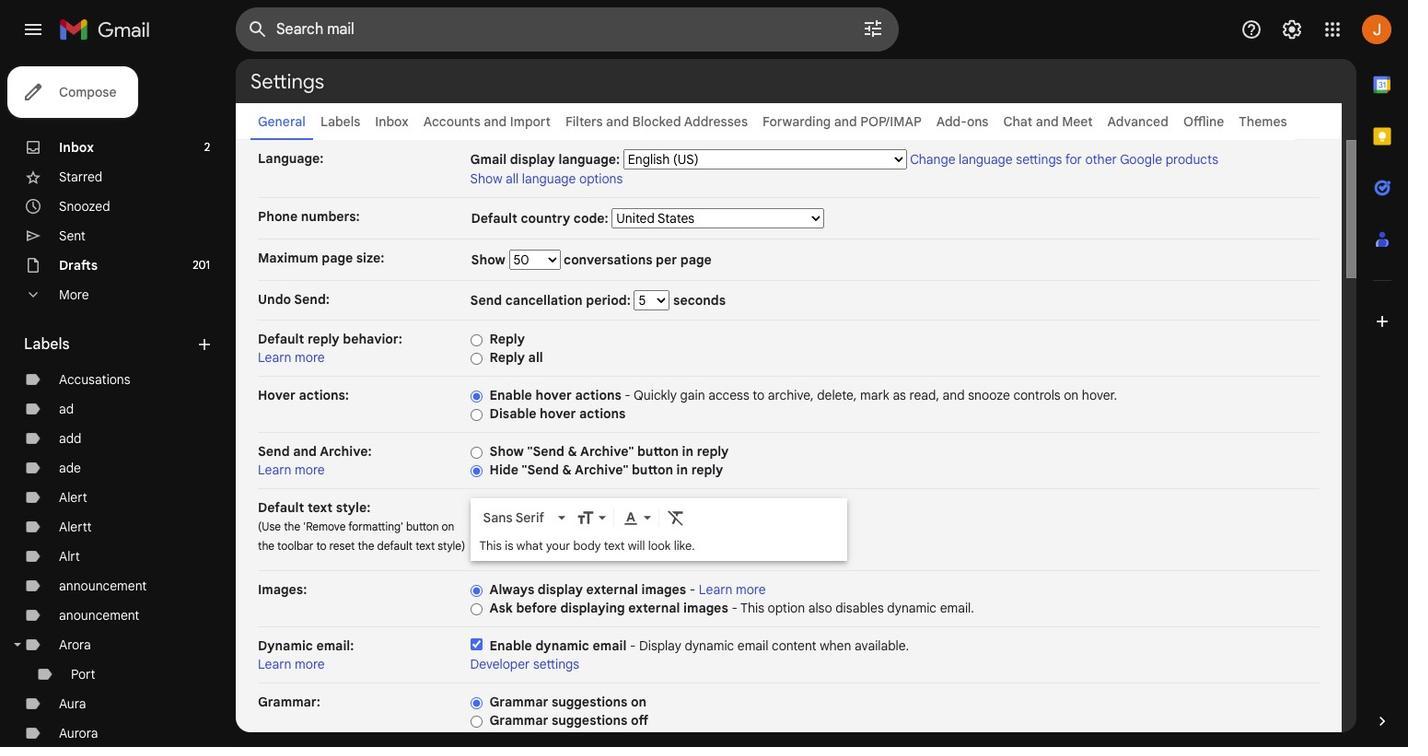 Task type: describe. For each thing, give the bounding box(es) containing it.
hover for enable
[[536, 387, 572, 403]]

forwarding and pop/imap
[[763, 113, 922, 130]]

general link
[[258, 113, 306, 130]]

gmail display language:
[[470, 151, 620, 168]]

delete,
[[817, 387, 857, 403]]

toolbar
[[277, 539, 313, 553]]

1 horizontal spatial page
[[680, 251, 712, 268]]

language:
[[559, 151, 620, 168]]

developer
[[470, 656, 530, 672]]

2 horizontal spatial on
[[1064, 387, 1079, 403]]

add-ons
[[937, 113, 989, 130]]

hover for disable
[[540, 405, 576, 422]]

suggestions for on
[[552, 694, 628, 710]]

sans serif
[[483, 510, 544, 526]]

sent link
[[59, 228, 86, 244]]

Search mail text field
[[276, 20, 811, 39]]

drafts link
[[59, 257, 98, 274]]

and for archive:
[[293, 443, 317, 460]]

Grammar suggestions on radio
[[470, 696, 482, 710]]

maximum
[[258, 250, 318, 266]]

google
[[1120, 151, 1162, 168]]

more inside send and archive: learn more
[[295, 461, 325, 478]]

1 horizontal spatial to
[[753, 387, 765, 403]]

when
[[820, 637, 851, 654]]

- left option
[[732, 600, 738, 616]]

support image
[[1241, 18, 1263, 41]]

always display external images - learn more
[[490, 581, 766, 598]]

default reply behavior: learn more
[[258, 331, 402, 366]]

filters and blocked addresses link
[[566, 113, 748, 130]]

default for default country code:
[[471, 210, 518, 227]]

what
[[517, 538, 543, 554]]

settings inside enable dynamic email - display dynamic email content when available. developer settings
[[533, 656, 580, 672]]

2
[[204, 140, 210, 154]]

learn up ask before displaying external images - this option also disables dynamic email. in the bottom of the page
[[699, 581, 733, 598]]

default country code:
[[471, 210, 612, 227]]

port
[[71, 666, 95, 683]]

add-ons link
[[937, 113, 989, 130]]

conversations per page
[[560, 251, 712, 268]]

actions for enable
[[575, 387, 622, 403]]

ons
[[967, 113, 989, 130]]

show for show "send & archive" button in reply
[[490, 443, 524, 460]]

learn more link for email:
[[258, 656, 325, 672]]

snooze
[[968, 387, 1010, 403]]

your
[[546, 538, 570, 554]]

serif
[[516, 510, 544, 526]]

remove formatting ‪(⌘\)‬ image
[[666, 509, 685, 527]]

filters
[[566, 113, 603, 130]]

1 horizontal spatial text
[[416, 539, 435, 553]]

announcement
[[59, 578, 147, 594]]

off
[[631, 712, 648, 729]]

meet
[[1062, 113, 1093, 130]]

reply for reply all
[[490, 349, 525, 366]]

labels heading
[[24, 335, 195, 354]]

addresses
[[684, 113, 748, 130]]

drafts
[[59, 257, 98, 274]]

option
[[768, 600, 805, 616]]

search mail image
[[241, 13, 274, 46]]

available.
[[855, 637, 909, 654]]

labels link
[[320, 113, 360, 130]]

controls
[[1014, 387, 1061, 403]]

ade
[[59, 460, 81, 476]]

ad
[[59, 401, 74, 417]]

more
[[59, 286, 89, 303]]

alrt
[[59, 548, 80, 565]]

also
[[808, 600, 832, 616]]

disable hover actions
[[490, 405, 626, 422]]

sent
[[59, 228, 86, 244]]

- left "quickly"
[[625, 387, 631, 403]]

undo send:
[[258, 291, 330, 308]]

hover
[[258, 387, 296, 403]]

change language settings for other google products
[[910, 151, 1219, 168]]

display for gmail
[[510, 151, 555, 168]]

'remove
[[303, 519, 346, 533]]

hover actions:
[[258, 387, 349, 403]]

accounts and import link
[[423, 113, 551, 130]]

general
[[258, 113, 306, 130]]

snoozed
[[59, 198, 110, 215]]

sans
[[483, 510, 513, 526]]

show all language options
[[470, 170, 623, 187]]

gmail image
[[59, 11, 159, 48]]

archive:
[[320, 443, 372, 460]]

style:
[[336, 499, 371, 516]]

settings
[[251, 69, 324, 93]]

button for hide "send & archive" button in reply
[[632, 461, 673, 478]]

starred
[[59, 169, 102, 185]]

body
[[573, 538, 601, 554]]

enable for enable dynamic email
[[490, 637, 532, 654]]

send for send cancellation period:
[[470, 292, 502, 309]]

grammar suggestions off
[[490, 712, 648, 729]]

style)
[[438, 539, 465, 553]]

hide
[[490, 461, 518, 478]]

1 vertical spatial this
[[740, 600, 765, 616]]

accounts
[[423, 113, 481, 130]]

learn more link up ask before displaying external images - this option also disables dynamic email. in the bottom of the page
[[699, 581, 766, 598]]

blocked
[[632, 113, 681, 130]]

Hide "Send & Archive" button in reply radio
[[470, 464, 482, 478]]

will
[[628, 538, 645, 554]]

images:
[[258, 581, 307, 598]]

archive" for show
[[580, 443, 634, 460]]

actions:
[[299, 387, 349, 403]]

chat and meet
[[1003, 113, 1093, 130]]

alrt link
[[59, 548, 80, 565]]

phone numbers:
[[258, 208, 360, 225]]

default for default reply behavior: learn more
[[258, 331, 304, 347]]

pop/imap
[[861, 113, 922, 130]]

cancellation
[[505, 292, 583, 309]]

more inside the default reply behavior: learn more
[[295, 349, 325, 366]]

button for show "send & archive" button in reply
[[637, 443, 679, 460]]

more button
[[0, 280, 221, 309]]

alertt
[[59, 519, 92, 535]]

gmail
[[470, 151, 507, 168]]

aurora link
[[59, 725, 98, 741]]

and right "read,"
[[943, 387, 965, 403]]

button inside default text style: (use the 'remove formatting' button on the toolbar to reset the default text style)
[[406, 519, 439, 533]]

forwarding and pop/imap link
[[763, 113, 922, 130]]

reply for reply
[[490, 331, 525, 347]]

this is what your body text will look like.
[[480, 538, 695, 554]]

learn inside the default reply behavior: learn more
[[258, 349, 292, 366]]

email:
[[316, 637, 354, 654]]

2 horizontal spatial text
[[604, 538, 625, 554]]

aurora
[[59, 725, 98, 741]]

disable
[[490, 405, 537, 422]]

before
[[516, 600, 557, 616]]

sans serif option
[[480, 509, 554, 527]]

all for show
[[506, 170, 519, 187]]

1 horizontal spatial dynamic
[[685, 637, 734, 654]]

send for send and archive: learn more
[[258, 443, 290, 460]]

gain
[[680, 387, 705, 403]]

size:
[[356, 250, 385, 266]]

reply for show "send & archive" button in reply
[[697, 443, 729, 460]]



Task type: vqa. For each thing, say whether or not it's contained in the screenshot.
actions
yes



Task type: locate. For each thing, give the bounding box(es) containing it.
0 vertical spatial enable
[[490, 387, 532, 403]]

2 suggestions from the top
[[552, 712, 628, 729]]

add-
[[937, 113, 967, 130]]

on left hover.
[[1064, 387, 1079, 403]]

- left display
[[630, 637, 636, 654]]

offline
[[1184, 113, 1224, 130]]

on up the style)
[[442, 519, 454, 533]]

send up reply option
[[470, 292, 502, 309]]

images down look
[[642, 581, 686, 598]]

display
[[510, 151, 555, 168], [538, 581, 583, 598]]

Grammar suggestions off radio
[[470, 715, 482, 728]]

1 vertical spatial &
[[562, 461, 572, 478]]

1 vertical spatial default
[[258, 331, 304, 347]]

all down cancellation
[[528, 349, 543, 366]]

send down hover
[[258, 443, 290, 460]]

reply for hide "send & archive" button in reply
[[691, 461, 723, 478]]

2 email from the left
[[738, 637, 769, 654]]

0 vertical spatial "send
[[527, 443, 565, 460]]

enable for enable hover actions
[[490, 387, 532, 403]]

in for show "send & archive" button in reply
[[682, 443, 694, 460]]

reply right reply all radio
[[490, 349, 525, 366]]

1 vertical spatial display
[[538, 581, 583, 598]]

grammar down the developer settings link
[[490, 694, 548, 710]]

labels right general
[[320, 113, 360, 130]]

"send for show
[[527, 443, 565, 460]]

language down gmail display language:
[[522, 170, 576, 187]]

to right access
[[753, 387, 765, 403]]

(use
[[258, 519, 281, 533]]

reply up formatting options toolbar
[[691, 461, 723, 478]]

0 horizontal spatial inbox link
[[59, 139, 94, 156]]

0 vertical spatial suggestions
[[552, 694, 628, 710]]

hover up disable hover actions
[[536, 387, 572, 403]]

to down 'remove
[[316, 539, 327, 553]]

on up off at the bottom
[[631, 694, 647, 710]]

main menu image
[[22, 18, 44, 41]]

seconds
[[670, 292, 726, 309]]

show for show all language options
[[470, 170, 502, 187]]

enable up developer
[[490, 637, 532, 654]]

1 horizontal spatial language
[[959, 151, 1013, 168]]

0 vertical spatial display
[[510, 151, 555, 168]]

1 vertical spatial button
[[632, 461, 673, 478]]

learn more link up hover actions:
[[258, 349, 325, 366]]

page left size:
[[322, 250, 353, 266]]

inbox up the starred link
[[59, 139, 94, 156]]

1 horizontal spatial this
[[740, 600, 765, 616]]

1 vertical spatial external
[[628, 600, 680, 616]]

labels navigation
[[0, 59, 236, 747]]

0 vertical spatial this
[[480, 538, 502, 554]]

1 horizontal spatial inbox
[[375, 113, 409, 130]]

1 vertical spatial suggestions
[[552, 712, 628, 729]]

compose button
[[7, 66, 139, 118]]

chat and meet link
[[1003, 113, 1093, 130]]

aura link
[[59, 695, 86, 712]]

dynamic up the developer settings link
[[536, 637, 589, 654]]

0 vertical spatial &
[[568, 443, 577, 460]]

0 horizontal spatial text
[[308, 499, 333, 516]]

reply all
[[490, 349, 543, 366]]

archive" down "show "send & archive" button in reply"
[[575, 461, 629, 478]]

labels
[[320, 113, 360, 130], [24, 335, 70, 354]]

inbox inside "labels" navigation
[[59, 139, 94, 156]]

inbox link right the labels link
[[375, 113, 409, 130]]

more down dynamic
[[295, 656, 325, 672]]

1 vertical spatial in
[[677, 461, 688, 478]]

learn inside "dynamic email: learn more"
[[258, 656, 292, 672]]

&
[[568, 443, 577, 460], [562, 461, 572, 478]]

always
[[490, 581, 534, 598]]

1 horizontal spatial inbox link
[[375, 113, 409, 130]]

201
[[193, 258, 210, 272]]

1 vertical spatial send
[[258, 443, 290, 460]]

learn inside send and archive: learn more
[[258, 461, 292, 478]]

more down archive:
[[295, 461, 325, 478]]

default inside default text style: (use the 'remove formatting' button on the toolbar to reset the default text style)
[[258, 499, 304, 516]]

archive" for hide
[[575, 461, 629, 478]]

1 vertical spatial "send
[[522, 461, 559, 478]]

Enable hover actions radio
[[470, 389, 482, 403]]

this left is
[[480, 538, 502, 554]]

1 horizontal spatial the
[[284, 519, 300, 533]]

2 enable from the top
[[490, 637, 532, 654]]

0 horizontal spatial page
[[322, 250, 353, 266]]

0 vertical spatial send
[[470, 292, 502, 309]]

undo
[[258, 291, 291, 308]]

learn more link for and
[[258, 461, 325, 478]]

1 suggestions from the top
[[552, 694, 628, 710]]

button up hide "send & archive" button in reply at the bottom of page
[[637, 443, 679, 460]]

in up remove formatting ‪(⌘\)‬ icon
[[677, 461, 688, 478]]

0 vertical spatial hover
[[536, 387, 572, 403]]

0 vertical spatial external
[[586, 581, 638, 598]]

"send down disable hover actions
[[527, 443, 565, 460]]

- up ask before displaying external images - this option also disables dynamic email. in the bottom of the page
[[690, 581, 696, 598]]

button down "show "send & archive" button in reply"
[[632, 461, 673, 478]]

2 vertical spatial default
[[258, 499, 304, 516]]

actions up disable hover actions
[[575, 387, 622, 403]]

0 vertical spatial labels
[[320, 113, 360, 130]]

settings image
[[1281, 18, 1303, 41]]

1 vertical spatial show
[[471, 251, 509, 268]]

1 horizontal spatial all
[[528, 349, 543, 366]]

Ask before displaying external images radio
[[470, 602, 482, 616]]

inbox for right inbox link
[[375, 113, 409, 130]]

0 horizontal spatial settings
[[533, 656, 580, 672]]

0 vertical spatial language
[[959, 151, 1013, 168]]

1 vertical spatial to
[[316, 539, 327, 553]]

1 vertical spatial labels
[[24, 335, 70, 354]]

learn more link for reply
[[258, 349, 325, 366]]

accounts and import
[[423, 113, 551, 130]]

to
[[753, 387, 765, 403], [316, 539, 327, 553]]

send and archive: learn more
[[258, 443, 372, 478]]

2 vertical spatial on
[[631, 694, 647, 710]]

learn
[[258, 349, 292, 366], [258, 461, 292, 478], [699, 581, 733, 598], [258, 656, 292, 672]]

2 reply from the top
[[490, 349, 525, 366]]

ade link
[[59, 460, 81, 476]]

settings left for
[[1016, 151, 1062, 168]]

default up (use
[[258, 499, 304, 516]]

actions up "show "send & archive" button in reply"
[[579, 405, 626, 422]]

1 horizontal spatial send
[[470, 292, 502, 309]]

look
[[648, 538, 671, 554]]

"send for hide
[[522, 461, 559, 478]]

email
[[593, 637, 627, 654], [738, 637, 769, 654]]

the down 'formatting'' at the bottom left of the page
[[358, 539, 374, 553]]

page right per at the left of the page
[[680, 251, 712, 268]]

2 vertical spatial button
[[406, 519, 439, 533]]

0 vertical spatial show
[[470, 170, 502, 187]]

0 vertical spatial reply
[[308, 331, 340, 347]]

external down always display external images - learn more
[[628, 600, 680, 616]]

0 horizontal spatial dynamic
[[536, 637, 589, 654]]

Reply radio
[[470, 333, 482, 347]]

1 horizontal spatial email
[[738, 637, 769, 654]]

Show "Send & Archive" button in reply radio
[[470, 446, 482, 459]]

0 vertical spatial default
[[471, 210, 518, 227]]

default left country
[[471, 210, 518, 227]]

1 vertical spatial hover
[[540, 405, 576, 422]]

0 horizontal spatial the
[[258, 539, 275, 553]]

1 vertical spatial enable
[[490, 637, 532, 654]]

send cancellation period:
[[470, 292, 634, 309]]

display
[[639, 637, 682, 654]]

archive"
[[580, 443, 634, 460], [575, 461, 629, 478]]

and left archive:
[[293, 443, 317, 460]]

0 vertical spatial archive"
[[580, 443, 634, 460]]

accusations link
[[59, 371, 130, 388]]

2 vertical spatial reply
[[691, 461, 723, 478]]

language down ons at the right top of the page
[[959, 151, 1013, 168]]

learn up (use
[[258, 461, 292, 478]]

grammar
[[490, 694, 548, 710], [490, 712, 548, 729]]

show down gmail
[[470, 170, 502, 187]]

default text style: (use the 'remove formatting' button on the toolbar to reset the default text style)
[[258, 499, 465, 553]]

1 horizontal spatial settings
[[1016, 151, 1062, 168]]

as
[[893, 387, 906, 403]]

reply inside the default reply behavior: learn more
[[308, 331, 340, 347]]

disables
[[836, 600, 884, 616]]

& down "show "send & archive" button in reply"
[[562, 461, 572, 478]]

and left import
[[484, 113, 507, 130]]

dynamic down ask before displaying external images - this option also disables dynamic email. in the bottom of the page
[[685, 637, 734, 654]]

0 horizontal spatial this
[[480, 538, 502, 554]]

all for reply
[[528, 349, 543, 366]]

0 horizontal spatial language
[[522, 170, 576, 187]]

Disable hover actions radio
[[470, 408, 482, 422]]

settings
[[1016, 151, 1062, 168], [533, 656, 580, 672]]

announcement link
[[59, 578, 147, 594]]

email left content
[[738, 637, 769, 654]]

this left option
[[740, 600, 765, 616]]

quickly
[[634, 387, 677, 403]]

options
[[579, 170, 623, 187]]

products
[[1166, 151, 1219, 168]]

and for import
[[484, 113, 507, 130]]

labels inside navigation
[[24, 335, 70, 354]]

1 vertical spatial reply
[[697, 443, 729, 460]]

behavior:
[[343, 331, 402, 347]]

numbers:
[[301, 208, 360, 225]]

dynamic
[[258, 637, 313, 654]]

button up default
[[406, 519, 439, 533]]

0 horizontal spatial all
[[506, 170, 519, 187]]

formatting options toolbar
[[476, 500, 842, 535]]

the up toolbar on the bottom
[[284, 519, 300, 533]]

suggestions down grammar suggestions on
[[552, 712, 628, 729]]

default for default text style: (use the 'remove formatting' button on the toolbar to reset the default text style)
[[258, 499, 304, 516]]

text left will
[[604, 538, 625, 554]]

grammar for grammar suggestions off
[[490, 712, 548, 729]]

inbox for left inbox link
[[59, 139, 94, 156]]

0 vertical spatial on
[[1064, 387, 1079, 403]]

and left pop/imap
[[834, 113, 857, 130]]

in
[[682, 443, 694, 460], [677, 461, 688, 478]]

text up 'remove
[[308, 499, 333, 516]]

labels for 'labels' heading
[[24, 335, 70, 354]]

learn more link down archive:
[[258, 461, 325, 478]]

add
[[59, 430, 81, 447]]

ad link
[[59, 401, 74, 417]]

in down gain
[[682, 443, 694, 460]]

1 vertical spatial settings
[[533, 656, 580, 672]]

1 horizontal spatial on
[[631, 694, 647, 710]]

enable inside enable dynamic email - display dynamic email content when available. developer settings
[[490, 637, 532, 654]]

0 vertical spatial reply
[[490, 331, 525, 347]]

labels for the labels link
[[320, 113, 360, 130]]

more inside "dynamic email: learn more"
[[295, 656, 325, 672]]

send inside send and archive: learn more
[[258, 443, 290, 460]]

2 grammar from the top
[[490, 712, 548, 729]]

-
[[625, 387, 631, 403], [690, 581, 696, 598], [732, 600, 738, 616], [630, 637, 636, 654]]

1 vertical spatial inbox link
[[59, 139, 94, 156]]

settings up grammar suggestions on
[[533, 656, 580, 672]]

ask before displaying external images - this option also disables dynamic email.
[[490, 600, 974, 616]]

0 vertical spatial images
[[642, 581, 686, 598]]

display up before
[[538, 581, 583, 598]]

formatting'
[[348, 519, 403, 533]]

0 horizontal spatial email
[[593, 637, 627, 654]]

and for blocked
[[606, 113, 629, 130]]

reply down access
[[697, 443, 729, 460]]

0 vertical spatial button
[[637, 443, 679, 460]]

inbox right the labels link
[[375, 113, 409, 130]]

archive,
[[768, 387, 814, 403]]

grammar for grammar suggestions on
[[490, 694, 548, 710]]

reply down the send:
[[308, 331, 340, 347]]

Reply all radio
[[470, 352, 482, 366]]

suggestions up grammar suggestions off
[[552, 694, 628, 710]]

& for show
[[568, 443, 577, 460]]

period:
[[586, 292, 631, 309]]

learn down dynamic
[[258, 656, 292, 672]]

0 vertical spatial grammar
[[490, 694, 548, 710]]

1 vertical spatial images
[[684, 600, 728, 616]]

1 vertical spatial grammar
[[490, 712, 548, 729]]

and right filters
[[606, 113, 629, 130]]

"send right the hide
[[522, 461, 559, 478]]

add link
[[59, 430, 81, 447]]

default inside the default reply behavior: learn more
[[258, 331, 304, 347]]

1 email from the left
[[593, 637, 627, 654]]

images
[[642, 581, 686, 598], [684, 600, 728, 616]]

developer settings link
[[470, 656, 580, 672]]

to inside default text style: (use the 'remove formatting' button on the toolbar to reset the default text style)
[[316, 539, 327, 553]]

dynamic left email.
[[887, 600, 937, 616]]

suggestions for off
[[552, 712, 628, 729]]

0 vertical spatial actions
[[575, 387, 622, 403]]

1 vertical spatial on
[[442, 519, 454, 533]]

mark
[[860, 387, 890, 403]]

ask
[[490, 600, 513, 616]]

0 vertical spatial all
[[506, 170, 519, 187]]

1 vertical spatial inbox
[[59, 139, 94, 156]]

show for show
[[471, 251, 509, 268]]

0 horizontal spatial send
[[258, 443, 290, 460]]

and for meet
[[1036, 113, 1059, 130]]

0 vertical spatial inbox link
[[375, 113, 409, 130]]

0 vertical spatial to
[[753, 387, 765, 403]]

Always display external images radio
[[470, 584, 482, 598]]

None search field
[[236, 7, 899, 52]]

email down displaying
[[593, 637, 627, 654]]

actions for disable
[[579, 405, 626, 422]]

the down (use
[[258, 539, 275, 553]]

advanced link
[[1108, 113, 1169, 130]]

external up displaying
[[586, 581, 638, 598]]

themes link
[[1239, 113, 1287, 130]]

display up show all language options
[[510, 151, 555, 168]]

and right chat at the right of page
[[1036, 113, 1059, 130]]

themes
[[1239, 113, 1287, 130]]

1 reply from the top
[[490, 331, 525, 347]]

learn up hover
[[258, 349, 292, 366]]

0 vertical spatial settings
[[1016, 151, 1062, 168]]

reply up 'reply all'
[[490, 331, 525, 347]]

1 vertical spatial reply
[[490, 349, 525, 366]]

1 vertical spatial archive"
[[575, 461, 629, 478]]

- inside enable dynamic email - display dynamic email content when available. developer settings
[[630, 637, 636, 654]]

anouncement link
[[59, 607, 139, 624]]

2 vertical spatial show
[[490, 443, 524, 460]]

on
[[1064, 387, 1079, 403], [442, 519, 454, 533], [631, 694, 647, 710]]

images up enable dynamic email - display dynamic email content when available. developer settings
[[684, 600, 728, 616]]

more up hover actions:
[[295, 349, 325, 366]]

0 horizontal spatial on
[[442, 519, 454, 533]]

all down gmail
[[506, 170, 519, 187]]

grammar right grammar suggestions off option
[[490, 712, 548, 729]]

display for always
[[538, 581, 583, 598]]

inbox link up the starred link
[[59, 139, 94, 156]]

show
[[470, 170, 502, 187], [471, 251, 509, 268], [490, 443, 524, 460]]

0 horizontal spatial inbox
[[59, 139, 94, 156]]

1 horizontal spatial labels
[[320, 113, 360, 130]]

import
[[510, 113, 551, 130]]

0 vertical spatial inbox
[[375, 113, 409, 130]]

dynamic email: learn more
[[258, 637, 354, 672]]

0 vertical spatial in
[[682, 443, 694, 460]]

default
[[377, 539, 413, 553]]

& up hide "send & archive" button in reply at the bottom of page
[[568, 443, 577, 460]]

"send
[[527, 443, 565, 460], [522, 461, 559, 478]]

hover right disable
[[540, 405, 576, 422]]

and inside send and archive: learn more
[[293, 443, 317, 460]]

2 horizontal spatial dynamic
[[887, 600, 937, 616]]

advanced search options image
[[855, 10, 892, 47]]

phone
[[258, 208, 298, 225]]

None checkbox
[[470, 638, 482, 650]]

arora
[[59, 636, 91, 653]]

show down default country code:
[[471, 251, 509, 268]]

in for hide "send & archive" button in reply
[[677, 461, 688, 478]]

1 enable from the top
[[490, 387, 532, 403]]

inbox
[[375, 113, 409, 130], [59, 139, 94, 156]]

0 horizontal spatial to
[[316, 539, 327, 553]]

this
[[480, 538, 502, 554], [740, 600, 765, 616]]

1 vertical spatial language
[[522, 170, 576, 187]]

more
[[295, 349, 325, 366], [295, 461, 325, 478], [736, 581, 766, 598], [295, 656, 325, 672]]

& for hide
[[562, 461, 572, 478]]

default down undo
[[258, 331, 304, 347]]

text left the style)
[[416, 539, 435, 553]]

0 horizontal spatial labels
[[24, 335, 70, 354]]

and for pop/imap
[[834, 113, 857, 130]]

show up the hide
[[490, 443, 524, 460]]

1 vertical spatial all
[[528, 349, 543, 366]]

labels down the more on the top left of page
[[24, 335, 70, 354]]

2 horizontal spatial the
[[358, 539, 374, 553]]

tab list
[[1357, 59, 1408, 681]]

reply
[[308, 331, 340, 347], [697, 443, 729, 460], [691, 461, 723, 478]]

archive" up hide "send & archive" button in reply at the bottom of page
[[580, 443, 634, 460]]

on inside default text style: (use the 'remove formatting' button on the toolbar to reset the default text style)
[[442, 519, 454, 533]]

learn more link down dynamic
[[258, 656, 325, 672]]

more up ask before displaying external images - this option also disables dynamic email. in the bottom of the page
[[736, 581, 766, 598]]

1 vertical spatial actions
[[579, 405, 626, 422]]

all
[[506, 170, 519, 187], [528, 349, 543, 366]]

enable up disable
[[490, 387, 532, 403]]

1 grammar from the top
[[490, 694, 548, 710]]



